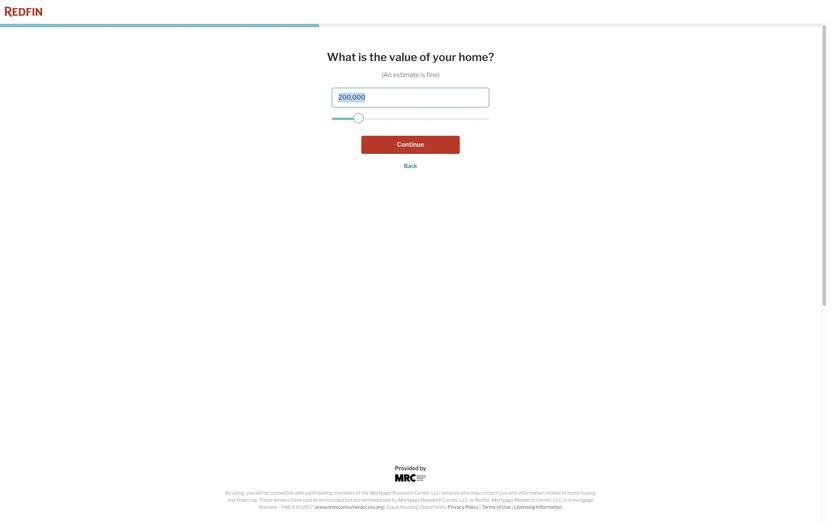 Task type: describe. For each thing, give the bounding box(es) containing it.
have
[[291, 497, 302, 503]]

provided by
[[395, 465, 426, 472]]

0 horizontal spatial research
[[393, 490, 413, 496]]

provided
[[395, 465, 419, 472]]

).
[[384, 504, 386, 510]]

what
[[327, 50, 356, 64]]

connected
[[270, 490, 293, 496]]

www.nmlsconsumeraccess.org ). equal housing opportunity. privacy policy | terms of use | licensing information
[[315, 504, 562, 510]]

of for members
[[356, 490, 360, 496]]

1 you from the left
[[246, 490, 254, 496]]

0 horizontal spatial be
[[263, 490, 269, 496]]

id
[[296, 504, 301, 510]]

home
[[567, 490, 580, 496]]

but
[[345, 497, 353, 503]]

llc.
[[553, 497, 563, 503]]

buying
[[581, 490, 596, 496]]

related
[[545, 490, 561, 496]]

1 vertical spatial be
[[319, 497, 324, 503]]

financing.
[[237, 497, 258, 503]]

0 horizontal spatial mortgage
[[370, 490, 392, 496]]

a
[[568, 497, 571, 503]]

continue
[[397, 141, 424, 148]]

continue button
[[361, 136, 460, 154]]

2 | from the left
[[512, 504, 513, 510]]

0 horizontal spatial center,
[[414, 490, 430, 496]]

1 | from the left
[[480, 504, 481, 510]]

0 vertical spatial by
[[420, 465, 426, 472]]

housing
[[400, 504, 419, 510]]

the inside by using, you will be connected with participating members of the mortgage research center, llc network who may contact you with information related to home buying and financing. these lenders have paid to be included but are not endorsed by mortgage research center, llc or redfin. mortgage research center, llc. is a mortgage licensee - nmls id 1907 (
[[361, 490, 369, 496]]

back
[[404, 162, 417, 169]]

who
[[460, 490, 470, 496]]

use
[[502, 504, 511, 510]]

0 vertical spatial the
[[369, 50, 387, 64]]

estimate
[[393, 71, 419, 79]]

What is the value of your home? text field
[[332, 88, 489, 107]]

terms
[[482, 504, 496, 510]]

(
[[314, 504, 315, 510]]

included
[[325, 497, 344, 503]]

or
[[469, 497, 474, 503]]

may
[[471, 490, 480, 496]]

redfin.
[[475, 497, 491, 503]]

licensing information link
[[514, 504, 562, 510]]

www.nmlsconsumeraccess.org link
[[315, 504, 384, 510]]

terms of use link
[[482, 504, 511, 510]]

participating
[[305, 490, 333, 496]]

by
[[225, 490, 231, 496]]

1 horizontal spatial center,
[[443, 497, 459, 503]]

mortgage research center image
[[395, 474, 426, 482]]

(an estimate is fine)
[[382, 71, 440, 79]]

using,
[[232, 490, 245, 496]]

information
[[519, 490, 544, 496]]



Task type: locate. For each thing, give the bounding box(es) containing it.
equal
[[387, 504, 399, 510]]

mortgage
[[572, 497, 594, 503]]

-
[[278, 504, 280, 510]]

with up "have"
[[294, 490, 304, 496]]

2 horizontal spatial of
[[497, 504, 501, 510]]

the up not
[[361, 490, 369, 496]]

nmls
[[281, 504, 295, 510]]

0 vertical spatial to
[[562, 490, 566, 496]]

| down redfin.
[[480, 504, 481, 510]]

with up use
[[508, 490, 518, 496]]

1 horizontal spatial |
[[512, 504, 513, 510]]

is fine)
[[420, 71, 440, 79]]

1 horizontal spatial llc
[[460, 497, 468, 503]]

1 vertical spatial of
[[356, 490, 360, 496]]

value
[[389, 50, 417, 64]]

www.nmlsconsumeraccess.org
[[315, 504, 384, 510]]

0 horizontal spatial |
[[480, 504, 481, 510]]

to
[[562, 490, 566, 496], [313, 497, 318, 503]]

llc up opportunity. at the right bottom
[[431, 490, 440, 496]]

|
[[480, 504, 481, 510], [512, 504, 513, 510]]

center, up information
[[536, 497, 552, 503]]

research up licensing
[[514, 497, 535, 503]]

you up "financing." at the bottom left
[[246, 490, 254, 496]]

of left use
[[497, 504, 501, 510]]

center, up opportunity. at the right bottom
[[414, 490, 430, 496]]

1 vertical spatial the
[[361, 490, 369, 496]]

is right what on the top of the page
[[358, 50, 367, 64]]

0 horizontal spatial to
[[313, 497, 318, 503]]

contact
[[481, 490, 498, 496]]

of inside by using, you will be connected with participating members of the mortgage research center, llc network who may contact you with information related to home buying and financing. these lenders have paid to be included but are not endorsed by mortgage research center, llc or redfin. mortgage research center, llc. is a mortgage licensee - nmls id 1907 (
[[356, 490, 360, 496]]

members
[[334, 490, 355, 496]]

be up these
[[263, 490, 269, 496]]

of up are
[[356, 490, 360, 496]]

the up (an
[[369, 50, 387, 64]]

1 horizontal spatial be
[[319, 497, 324, 503]]

to up (
[[313, 497, 318, 503]]

1 horizontal spatial by
[[420, 465, 426, 472]]

mortgage up endorsed
[[370, 490, 392, 496]]

1 vertical spatial by
[[392, 497, 397, 503]]

llc
[[431, 490, 440, 496], [460, 497, 468, 503]]

1 horizontal spatial you
[[499, 490, 507, 496]]

center, down network
[[443, 497, 459, 503]]

is
[[358, 50, 367, 64], [564, 497, 567, 503]]

2 vertical spatial of
[[497, 504, 501, 510]]

2 horizontal spatial research
[[514, 497, 535, 503]]

1 horizontal spatial to
[[562, 490, 566, 496]]

2 horizontal spatial mortgage
[[492, 497, 513, 503]]

privacy
[[448, 504, 464, 510]]

0 horizontal spatial by
[[392, 497, 397, 503]]

by
[[420, 465, 426, 472], [392, 497, 397, 503]]

1 horizontal spatial the
[[369, 50, 387, 64]]

0 vertical spatial llc
[[431, 490, 440, 496]]

1 horizontal spatial research
[[421, 497, 442, 503]]

by inside by using, you will be connected with participating members of the mortgage research center, llc network who may contact you with information related to home buying and financing. these lenders have paid to be included but are not endorsed by mortgage research center, llc or redfin. mortgage research center, llc. is a mortgage licensee - nmls id 1907 (
[[392, 497, 397, 503]]

by up mortgage research center image at bottom
[[420, 465, 426, 472]]

policy
[[465, 504, 479, 510]]

licensing
[[514, 504, 535, 510]]

research
[[393, 490, 413, 496], [421, 497, 442, 503], [514, 497, 535, 503]]

licensee
[[259, 504, 277, 510]]

with
[[294, 490, 304, 496], [508, 490, 518, 496]]

research up opportunity. at the right bottom
[[421, 497, 442, 503]]

0 vertical spatial of
[[420, 50, 430, 64]]

not
[[362, 497, 369, 503]]

by up equal
[[392, 497, 397, 503]]

privacy policy link
[[448, 504, 479, 510]]

be
[[263, 490, 269, 496], [319, 497, 324, 503]]

1 horizontal spatial mortgage
[[398, 497, 420, 503]]

lenders
[[274, 497, 290, 503]]

0 horizontal spatial you
[[246, 490, 254, 496]]

back button
[[404, 162, 417, 169]]

you right contact
[[499, 490, 507, 496]]

by using, you will be connected with participating members of the mortgage research center, llc network who may contact you with information related to home buying and financing. these lenders have paid to be included but are not endorsed by mortgage research center, llc or redfin. mortgage research center, llc. is a mortgage licensee - nmls id 1907 (
[[225, 490, 596, 510]]

1 horizontal spatial with
[[508, 490, 518, 496]]

and
[[228, 497, 236, 503]]

network
[[441, 490, 459, 496]]

2 horizontal spatial center,
[[536, 497, 552, 503]]

be down participating
[[319, 497, 324, 503]]

(an
[[382, 71, 392, 79]]

is inside by using, you will be connected with participating members of the mortgage research center, llc network who may contact you with information related to home buying and financing. these lenders have paid to be included but are not endorsed by mortgage research center, llc or redfin. mortgage research center, llc. is a mortgage licensee - nmls id 1907 (
[[564, 497, 567, 503]]

1 vertical spatial is
[[564, 497, 567, 503]]

1 vertical spatial to
[[313, 497, 318, 503]]

endorsed
[[370, 497, 391, 503]]

to up "llc."
[[562, 490, 566, 496]]

paid
[[303, 497, 312, 503]]

is left "a" on the bottom of the page
[[564, 497, 567, 503]]

mortgage up housing
[[398, 497, 420, 503]]

what is the value of your home?
[[327, 50, 494, 64]]

information
[[536, 504, 562, 510]]

2 you from the left
[[499, 490, 507, 496]]

0 horizontal spatial llc
[[431, 490, 440, 496]]

0 horizontal spatial the
[[361, 490, 369, 496]]

of for terms
[[497, 504, 501, 510]]

0 vertical spatial be
[[263, 490, 269, 496]]

0 vertical spatial is
[[358, 50, 367, 64]]

center,
[[414, 490, 430, 496], [443, 497, 459, 503], [536, 497, 552, 503]]

you
[[246, 490, 254, 496], [499, 490, 507, 496]]

1 horizontal spatial of
[[420, 50, 430, 64]]

opportunity.
[[420, 504, 447, 510]]

1 horizontal spatial is
[[564, 497, 567, 503]]

of up the is fine)
[[420, 50, 430, 64]]

the
[[369, 50, 387, 64], [361, 490, 369, 496]]

1907
[[302, 504, 313, 510]]

1 vertical spatial llc
[[460, 497, 468, 503]]

2 with from the left
[[508, 490, 518, 496]]

will
[[255, 490, 262, 496]]

these
[[259, 497, 273, 503]]

0 horizontal spatial of
[[356, 490, 360, 496]]

0 horizontal spatial is
[[358, 50, 367, 64]]

llc up privacy policy link
[[460, 497, 468, 503]]

mortgage
[[370, 490, 392, 496], [398, 497, 420, 503], [492, 497, 513, 503]]

research up housing
[[393, 490, 413, 496]]

| right use
[[512, 504, 513, 510]]

1 with from the left
[[294, 490, 304, 496]]

mortgage up use
[[492, 497, 513, 503]]

are
[[354, 497, 361, 503]]

of
[[420, 50, 430, 64], [356, 490, 360, 496], [497, 504, 501, 510]]

slider
[[354, 113, 364, 123]]

0 horizontal spatial with
[[294, 490, 304, 496]]

your home?
[[433, 50, 494, 64]]



Task type: vqa. For each thing, say whether or not it's contained in the screenshot.
Back
yes



